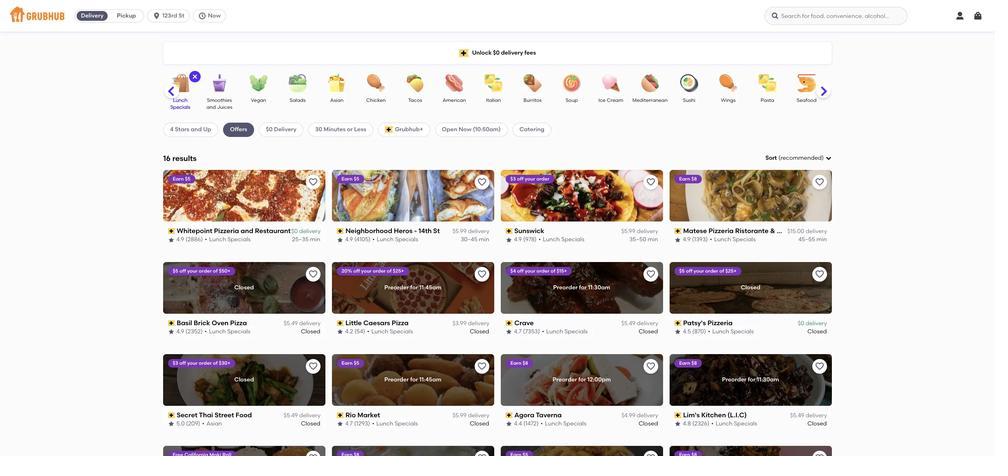 Task type: describe. For each thing, give the bounding box(es) containing it.
your for sunswick
[[525, 176, 536, 182]]

$4
[[511, 268, 516, 274]]

$4.99
[[622, 412, 636, 419]]

chicken image
[[362, 74, 390, 92]]

caterers
[[777, 227, 805, 235]]

whitepoint
[[177, 227, 213, 235]]

sushi image
[[675, 74, 704, 92]]

lunch specials
[[170, 98, 190, 110]]

delivery for lim's kitchen (l.i.c)
[[806, 412, 827, 419]]

restaurant
[[255, 227, 291, 235]]

smoothies
[[207, 98, 232, 103]]

• for secret thai street food
[[202, 421, 205, 428]]

basil brick oven pizza
[[177, 319, 247, 327]]

lunch for neighborhood heros - 14th st
[[377, 236, 394, 243]]

sunswick
[[515, 227, 545, 235]]

preorder for 12:00pm
[[553, 377, 611, 383]]

• for sunswick
[[539, 236, 541, 243]]

4.7 for crave
[[514, 329, 522, 335]]

(1393)
[[692, 236, 708, 243]]

earn for rio market
[[342, 360, 353, 366]]

$15.00
[[788, 228, 805, 235]]

st inside button
[[179, 12, 184, 19]]

burritos
[[524, 98, 542, 103]]

star icon image for lim's kitchen (l.i.c)
[[675, 421, 681, 428]]

min for sunswick
[[648, 236, 658, 243]]

taverna
[[536, 411, 562, 419]]

16
[[163, 154, 171, 163]]

less
[[354, 126, 366, 133]]

your for patsy's pizzeria
[[694, 268, 705, 274]]

4.2 (54)
[[346, 329, 365, 335]]

pasta
[[761, 98, 775, 103]]

earn for matese pizzeria ristorante & caterers
[[680, 176, 691, 182]]

agora taverna
[[515, 411, 562, 419]]

(2352)
[[186, 329, 203, 335]]

save this restaurant button for patsy's pizzeria
[[813, 267, 827, 282]]

specials for lim's kitchen (l.i.c)
[[734, 421, 758, 428]]

basil
[[177, 319, 192, 327]]

closed for crave
[[639, 329, 658, 335]]

little caesars pizza
[[346, 319, 409, 327]]

preorder for lim's kitchen (l.i.c)
[[722, 377, 747, 383]]

closed for little caesars pizza
[[470, 329, 490, 335]]

45–55 min
[[799, 236, 827, 243]]

1 vertical spatial delivery
[[274, 126, 297, 133]]

4.9 (2352)
[[177, 329, 203, 335]]

seafood image
[[793, 74, 821, 92]]

4.8 (2326)
[[683, 421, 710, 428]]

star icon image for basil brick oven pizza
[[168, 329, 175, 336]]

$5.99 delivery for rio market
[[453, 412, 490, 419]]

closed for basil brick oven pizza
[[301, 329, 321, 335]]

kitchen
[[702, 411, 726, 419]]

earn for agora taverna
[[511, 360, 522, 366]]

2 svg image from the left
[[973, 11, 983, 21]]

1 svg image from the left
[[955, 11, 965, 21]]

patsy's pizzeria
[[684, 319, 733, 327]]

30–45 min
[[461, 236, 490, 243]]

preorder for agora taverna
[[553, 377, 577, 383]]

earn $8 for agora
[[511, 360, 529, 366]]

pickup button
[[109, 9, 144, 22]]

earn for neighborhood heros - 14th st
[[342, 176, 353, 182]]

order for patsy's pizzeria
[[706, 268, 719, 274]]

(54)
[[355, 329, 365, 335]]

subscription pass image for basil brick oven pizza
[[168, 321, 175, 326]]

secret
[[177, 411, 198, 419]]

specials for agora taverna
[[564, 421, 587, 428]]

none field containing sort
[[766, 154, 832, 163]]

4.9 for neighborhood heros - 14th st
[[346, 236, 353, 243]]

vegan
[[251, 98, 266, 103]]

star icon image for little caesars pizza
[[337, 329, 344, 336]]

• lunch specials for matese pizzeria ristorante & caterers
[[710, 236, 756, 243]]

preorder for rio market
[[385, 377, 409, 383]]

save this restaurant button for whitepoint pizzeria and restaurant
[[306, 175, 321, 190]]

0 vertical spatial asian
[[330, 98, 344, 103]]

1 horizontal spatial now
[[459, 126, 472, 133]]

$5.49 for secret thai street food
[[284, 412, 298, 419]]

20% off your order of $25+
[[342, 268, 404, 274]]

4.5 (870)
[[683, 329, 706, 335]]

$0 delivery
[[266, 126, 297, 133]]

$25+ for caesars
[[393, 268, 404, 274]]

save this restaurant image for matese pizzeria ristorante & caterers
[[815, 177, 825, 187]]

5.0
[[177, 421, 185, 428]]

star icon image for matese pizzeria ristorante & caterers
[[675, 237, 681, 243]]

• lunch specials for neighborhood heros - 14th st
[[373, 236, 419, 243]]

juices
[[217, 105, 232, 110]]

svg image inside 123rd st button
[[153, 12, 161, 20]]

$8 for matese
[[692, 176, 697, 182]]

oven
[[212, 319, 229, 327]]

italian
[[486, 98, 501, 103]]

$4.99 delivery
[[622, 412, 658, 419]]

matese pizzeria ristorante & caterers
[[684, 227, 805, 235]]

delivery for little caesars pizza
[[468, 320, 490, 327]]

delivery inside button
[[81, 12, 104, 19]]

0 horizontal spatial asian
[[207, 421, 222, 428]]

fees
[[525, 49, 536, 56]]

(l.i.c)
[[728, 411, 747, 419]]

ice
[[599, 98, 606, 103]]

for for agora taverna
[[579, 377, 587, 383]]

earn $5 for neighborhood
[[342, 176, 360, 182]]

20%
[[342, 268, 353, 274]]

mediterranean image
[[636, 74, 665, 92]]

order for secret thai street food
[[199, 360, 212, 366]]

delivery for basil brick oven pizza
[[299, 320, 321, 327]]

of for crave
[[551, 268, 556, 274]]

delivery for crave
[[637, 320, 658, 327]]

• lunch specials for sunswick
[[539, 236, 585, 243]]

save this restaurant image for whitepoint pizzeria and restaurant
[[308, 177, 318, 187]]

caesars
[[364, 319, 390, 327]]

delivery for sunswick
[[637, 228, 658, 235]]

matese pizzeria ristorante & caterers logo image
[[670, 170, 832, 222]]

4.9 for matese pizzeria ristorante & caterers
[[683, 236, 691, 243]]

save this restaurant button for secret thai street food
[[306, 359, 321, 374]]

chicken
[[366, 98, 386, 103]]

• lunch specials for crave
[[542, 329, 588, 335]]

4.4 (1472)
[[514, 421, 539, 428]]

asian image
[[323, 74, 351, 92]]

minutes
[[324, 126, 346, 133]]

matese
[[684, 227, 707, 235]]

thai
[[199, 411, 213, 419]]

(1472)
[[524, 421, 539, 428]]

14th
[[419, 227, 432, 235]]

30–45
[[461, 236, 478, 243]]

• lunch specials for basil brick oven pizza
[[205, 329, 251, 335]]

• lunch specials for whitepoint pizzeria and restaurant
[[205, 236, 251, 243]]

of for basil brick oven pizza
[[213, 268, 218, 274]]

$8 for lim's
[[692, 360, 697, 366]]

tacos image
[[401, 74, 430, 92]]

$5.99 for neighborhood heros - 14th st
[[453, 228, 467, 235]]

market
[[358, 411, 380, 419]]

16 results
[[163, 154, 197, 163]]

$5 for rio
[[354, 360, 360, 366]]

4.7 (7353)
[[514, 329, 540, 335]]

of for secret thai street food
[[213, 360, 218, 366]]

$5 for whitepoint
[[185, 176, 191, 182]]

subscription pass image for matese pizzeria ristorante & caterers
[[675, 228, 682, 234]]

4.9 for basil brick oven pizza
[[177, 329, 184, 335]]

italian image
[[479, 74, 508, 92]]

• asian
[[202, 421, 222, 428]]

5.0 (209)
[[177, 421, 200, 428]]

closed for patsy's pizzeria
[[808, 329, 827, 335]]

lunch for crave
[[547, 329, 564, 335]]

mediterranean
[[633, 98, 668, 103]]

$50+
[[219, 268, 231, 274]]

11:30am for crave
[[589, 284, 611, 291]]

earn $5 for whitepoint
[[173, 176, 191, 182]]

4.9 (4105)
[[346, 236, 371, 243]]

subscription pass image for little caesars pizza
[[337, 321, 344, 326]]

results
[[172, 154, 197, 163]]

star icon image for crave
[[506, 329, 512, 336]]

preorder for little caesars pizza
[[385, 284, 409, 291]]

ristorante
[[736, 227, 769, 235]]

save this restaurant image for agora taverna
[[646, 362, 656, 371]]

closed for rio market
[[470, 421, 490, 428]]

pizzeria for ristorante
[[709, 227, 734, 235]]

offers
[[230, 126, 247, 133]]

rio market
[[346, 411, 380, 419]]

bowls image
[[832, 74, 860, 92]]

pasta image
[[753, 74, 782, 92]]

11:45am for little caesars pizza
[[420, 284, 442, 291]]

and inside "smoothies and juices"
[[206, 105, 216, 110]]

123rd st button
[[147, 9, 193, 22]]

your for crave
[[525, 268, 536, 274]]

order for sunswick
[[537, 176, 550, 182]]

secret thai street food
[[177, 411, 252, 419]]

or
[[347, 126, 353, 133]]

save this restaurant button for matese pizzeria ristorante & caterers
[[813, 175, 827, 190]]

neighborhood heros - 14th st
[[346, 227, 440, 235]]

whitepoint pizzeria and restaurant logo image
[[163, 170, 326, 222]]

45–55
[[799, 236, 816, 243]]

save this restaurant image for crave
[[646, 270, 656, 279]]

now inside button
[[208, 12, 221, 19]]

4.9 (2886)
[[177, 236, 203, 243]]

vegan image
[[244, 74, 273, 92]]

$3 off your order of $30+
[[173, 360, 231, 366]]

$15+
[[557, 268, 567, 274]]

Search for food, convenience, alcohol... search field
[[765, 7, 908, 25]]

unlock
[[472, 49, 492, 56]]

• lunch specials for little caesars pizza
[[367, 329, 413, 335]]

sort ( recommended )
[[766, 155, 824, 162]]

$5.99 delivery for sunswick
[[621, 228, 658, 235]]

neighborhood
[[346, 227, 393, 235]]

ice cream
[[599, 98, 624, 103]]



Task type: vqa. For each thing, say whether or not it's contained in the screenshot.
the top Grubhub plus flag logo
yes



Task type: locate. For each thing, give the bounding box(es) containing it.
earn for whitepoint pizzeria and restaurant
[[173, 176, 184, 182]]

0 vertical spatial 11:30am
[[589, 284, 611, 291]]

2 preorder for 11:45am from the top
[[385, 377, 442, 383]]

&
[[771, 227, 776, 235]]

123rd st
[[162, 12, 184, 19]]

lunch for basil brick oven pizza
[[209, 329, 226, 335]]

pizzeria right patsy's
[[708, 319, 733, 327]]

• down agora taverna
[[541, 421, 543, 428]]

pizzeria right 'matese'
[[709, 227, 734, 235]]

your for little caesars pizza
[[361, 268, 372, 274]]

1 horizontal spatial grubhub plus flag logo image
[[459, 49, 469, 57]]

pizzeria right whitepoint
[[214, 227, 239, 235]]

0 vertical spatial 11:45am
[[420, 284, 442, 291]]

0 horizontal spatial $0 delivery
[[291, 228, 321, 235]]

delivery for patsy's pizzeria
[[806, 320, 827, 327]]

save this restaurant image
[[815, 177, 825, 187], [477, 270, 487, 279], [815, 270, 825, 279], [477, 362, 487, 371], [646, 362, 656, 371], [815, 362, 825, 371], [646, 454, 656, 457]]

lunch down lim's kitchen (l.i.c)
[[716, 421, 733, 428]]

star icon image left 5.0 on the left
[[168, 421, 175, 428]]

for for lim's kitchen (l.i.c)
[[748, 377, 756, 383]]

min for neighborhood heros - 14th st
[[479, 236, 490, 243]]

2 $25+ from the left
[[726, 268, 737, 274]]

$25+ for pizzeria
[[726, 268, 737, 274]]

brick
[[194, 319, 210, 327]]

-
[[414, 227, 417, 235]]

2 horizontal spatial and
[[241, 227, 254, 235]]

lunch down taverna
[[545, 421, 562, 428]]

4.9 for sunswick
[[514, 236, 522, 243]]

pizzeria for and
[[214, 227, 239, 235]]

0 horizontal spatial and
[[191, 126, 202, 133]]

$5.49 delivery for secret thai street food
[[284, 412, 321, 419]]

• down the neighborhood
[[373, 236, 375, 243]]

4.2
[[346, 329, 353, 335]]

0 vertical spatial preorder for 11:45am
[[385, 284, 442, 291]]

1 horizontal spatial 4.7
[[514, 329, 522, 335]]

4.9 (978)
[[514, 236, 537, 243]]

1 horizontal spatial and
[[206, 105, 216, 110]]

star icon image left 4.9 (1393)
[[675, 237, 681, 243]]

save this restaurant image for sunswick
[[646, 177, 656, 187]]

1 vertical spatial grubhub plus flag logo image
[[385, 127, 393, 133]]

1 preorder for 11:45am from the top
[[385, 284, 442, 291]]

2 vertical spatial and
[[241, 227, 254, 235]]

star icon image left 4.9 (2352)
[[168, 329, 175, 336]]

for
[[411, 284, 418, 291], [579, 284, 587, 291], [411, 377, 418, 383], [579, 377, 587, 383], [748, 377, 756, 383]]

4.9 left (4105)
[[346, 236, 353, 243]]

lunch down patsy's pizzeria
[[713, 329, 730, 335]]

$5.49 for basil brick oven pizza
[[284, 320, 298, 327]]

4.9 down 'matese'
[[683, 236, 691, 243]]

4 stars and up
[[170, 126, 211, 133]]

star icon image left 4.2
[[337, 329, 344, 336]]

min right 30–45
[[479, 236, 490, 243]]

1 horizontal spatial $3
[[511, 176, 516, 182]]

• lunch specials down neighborhood heros - 14th st
[[373, 236, 419, 243]]

save this restaurant image
[[308, 177, 318, 187], [477, 177, 487, 187], [646, 177, 656, 187], [308, 270, 318, 279], [646, 270, 656, 279], [308, 362, 318, 371], [308, 454, 318, 457], [477, 454, 487, 457], [815, 454, 825, 457]]

and down smoothies
[[206, 105, 216, 110]]

delivery for matese pizzeria ristorante & caterers
[[806, 228, 827, 235]]

1 min from the left
[[310, 236, 321, 243]]

order for little caesars pizza
[[373, 268, 386, 274]]

$5
[[185, 176, 191, 182], [354, 176, 360, 182], [173, 268, 178, 274], [680, 268, 685, 274], [354, 360, 360, 366]]

• right (1393)
[[710, 236, 713, 243]]

pizza right caesars
[[392, 319, 409, 327]]

delivery left pickup
[[81, 12, 104, 19]]

4.8
[[683, 421, 691, 428]]

0 horizontal spatial delivery
[[81, 12, 104, 19]]

• for crave
[[542, 329, 545, 335]]

subscription pass image left 'matese'
[[675, 228, 682, 234]]

0 horizontal spatial grubhub plus flag logo image
[[385, 127, 393, 133]]

1 vertical spatial asian
[[207, 421, 222, 428]]

pizza
[[230, 319, 247, 327], [392, 319, 409, 327]]

4.7 down rio at the bottom
[[346, 421, 353, 428]]

star icon image left 4.4 on the right of the page
[[506, 421, 512, 428]]

crave
[[515, 319, 534, 327]]

star icon image
[[168, 237, 175, 243], [337, 237, 344, 243], [506, 237, 512, 243], [675, 237, 681, 243], [168, 329, 175, 336], [337, 329, 344, 336], [506, 329, 512, 336], [675, 329, 681, 336], [168, 421, 175, 428], [337, 421, 344, 428], [506, 421, 512, 428], [675, 421, 681, 428]]

• lunch specials down taverna
[[541, 421, 587, 428]]

and
[[206, 105, 216, 110], [191, 126, 202, 133], [241, 227, 254, 235]]

delivery for neighborhood heros - 14th st
[[468, 228, 490, 235]]

preorder for 11:45am for rio market
[[385, 377, 442, 383]]

pizzeria
[[214, 227, 239, 235], [709, 227, 734, 235], [708, 319, 733, 327]]

subscription pass image for sunswick
[[506, 228, 513, 234]]

1 vertical spatial preorder for 11:45am
[[385, 377, 442, 383]]

• lunch specials down matese pizzeria ristorante & caterers
[[710, 236, 756, 243]]

lunch right (7353)
[[547, 329, 564, 335]]

delivery
[[81, 12, 104, 19], [274, 126, 297, 133]]

• lunch specials down the market
[[372, 421, 418, 428]]

$5.49 delivery for lim's kitchen (l.i.c)
[[790, 412, 827, 419]]

3 min from the left
[[648, 236, 658, 243]]

min right 35–50
[[648, 236, 658, 243]]

wings image
[[714, 74, 743, 92]]

• down kitchen
[[712, 421, 714, 428]]

asian down asian 'image'
[[330, 98, 344, 103]]

preorder for 11:30am for crave
[[554, 284, 611, 291]]

30
[[315, 126, 322, 133]]

star icon image for neighborhood heros - 14th st
[[337, 237, 344, 243]]

of for patsy's pizzeria
[[720, 268, 725, 274]]

• right (7353)
[[542, 329, 545, 335]]

svg image
[[955, 11, 965, 21], [973, 11, 983, 21]]

$4 off your order of $15+
[[511, 268, 567, 274]]

and left up
[[191, 126, 202, 133]]

min right 45–55 at the right bottom of the page
[[817, 236, 827, 243]]

for for crave
[[579, 284, 587, 291]]

• down the market
[[372, 421, 375, 428]]

$5.99
[[453, 228, 467, 235], [621, 228, 636, 235], [453, 412, 467, 419]]

1 vertical spatial 4.7
[[346, 421, 353, 428]]

order
[[537, 176, 550, 182], [199, 268, 212, 274], [373, 268, 386, 274], [537, 268, 550, 274], [706, 268, 719, 274], [199, 360, 212, 366]]

subscription pass image for whitepoint pizzeria and restaurant
[[168, 228, 175, 234]]

• for agora taverna
[[541, 421, 543, 428]]

subscription pass image left the neighborhood
[[337, 228, 344, 234]]

1 vertical spatial $0 delivery
[[798, 320, 827, 327]]

cream
[[607, 98, 624, 103]]

1 11:45am from the top
[[420, 284, 442, 291]]

35–50
[[630, 236, 647, 243]]

lunch specials image
[[166, 74, 195, 92]]

earn for lim's kitchen (l.i.c)
[[680, 360, 691, 366]]

lim's
[[684, 411, 700, 419]]

4.9 for whitepoint pizzeria and restaurant
[[177, 236, 184, 243]]

preorder for crave
[[554, 284, 578, 291]]

subscription pass image for lim's kitchen (l.i.c)
[[675, 413, 682, 419]]

lunch for lim's kitchen (l.i.c)
[[716, 421, 733, 428]]

of
[[213, 268, 218, 274], [387, 268, 392, 274], [551, 268, 556, 274], [720, 268, 725, 274], [213, 360, 218, 366]]

$5 off your order of $25+
[[680, 268, 737, 274]]

$3 off your order
[[511, 176, 550, 182]]

subscription pass image left whitepoint
[[168, 228, 175, 234]]

1 vertical spatial st
[[434, 227, 440, 235]]

preorder for 11:30am up (l.i.c)
[[722, 377, 780, 383]]

• down brick
[[205, 329, 207, 335]]

lunch right (978) in the right bottom of the page
[[543, 236, 560, 243]]

lunch down oven
[[209, 329, 226, 335]]

None field
[[766, 154, 832, 163]]

subscription pass image
[[168, 228, 175, 234], [506, 228, 513, 234], [168, 321, 175, 326], [506, 321, 513, 326], [675, 321, 682, 326], [506, 413, 513, 419], [675, 413, 682, 419]]

grubhub plus flag logo image left unlock
[[459, 49, 469, 57]]

1 horizontal spatial $25+
[[726, 268, 737, 274]]

$0 delivery for patsy's pizzeria
[[798, 320, 827, 327]]

star icon image for rio market
[[337, 421, 344, 428]]

• down thai
[[202, 421, 205, 428]]

salads
[[290, 98, 306, 103]]

1 horizontal spatial preorder for 11:30am
[[722, 377, 780, 383]]

0 horizontal spatial now
[[208, 12, 221, 19]]

$5.49 delivery for crave
[[622, 320, 658, 327]]

asian down secret thai street food at left bottom
[[207, 421, 222, 428]]

$30+
[[219, 360, 231, 366]]

0 horizontal spatial st
[[179, 12, 184, 19]]

little
[[346, 319, 362, 327]]

1 vertical spatial now
[[459, 126, 472, 133]]

unlock $0 delivery fees
[[472, 49, 536, 56]]

lunch down the market
[[377, 421, 394, 428]]

st right 123rd
[[179, 12, 184, 19]]

save this restaurant image for lim's kitchen (l.i.c)
[[815, 362, 825, 371]]

• lunch specials down patsy's pizzeria
[[708, 329, 754, 335]]

save this restaurant image for patsy's pizzeria
[[815, 270, 825, 279]]

1 vertical spatial 11:45am
[[420, 377, 442, 383]]

star icon image left "4.8"
[[675, 421, 681, 428]]

min
[[310, 236, 321, 243], [479, 236, 490, 243], [648, 236, 658, 243], [817, 236, 827, 243]]

1 horizontal spatial svg image
[[973, 11, 983, 21]]

• right (54)
[[367, 329, 370, 335]]

smoothies and juices image
[[205, 74, 234, 92]]

0 horizontal spatial 11:30am
[[589, 284, 611, 291]]

(4105)
[[355, 236, 371, 243]]

min right 25–35
[[310, 236, 321, 243]]

specials for crave
[[565, 329, 588, 335]]

save this restaurant button for crave
[[644, 267, 658, 282]]

1 horizontal spatial delivery
[[274, 126, 297, 133]]

your for basil brick oven pizza
[[187, 268, 198, 274]]

• for patsy's pizzeria
[[708, 329, 711, 335]]

lunch right (1393)
[[715, 236, 732, 243]]

$3
[[511, 176, 516, 182], [173, 360, 178, 366]]

1 $25+ from the left
[[393, 268, 404, 274]]

subscription pass image for patsy's pizzeria
[[675, 321, 682, 326]]

(870)
[[693, 329, 706, 335]]

preorder for 11:45am
[[385, 284, 442, 291], [385, 377, 442, 383]]

4.5
[[683, 329, 691, 335]]

lunch inside the lunch specials
[[173, 98, 188, 103]]

lunch for matese pizzeria ristorante & caterers
[[715, 236, 732, 243]]

seafood
[[797, 98, 817, 103]]

american image
[[440, 74, 469, 92]]

• lunch specials down whitepoint pizzeria and restaurant
[[205, 236, 251, 243]]

subscription pass image left little
[[337, 321, 344, 326]]

1 horizontal spatial asian
[[330, 98, 344, 103]]

0 horizontal spatial $3
[[173, 360, 178, 366]]

1 vertical spatial preorder for 11:30am
[[722, 377, 780, 383]]

• lunch specials right (7353)
[[542, 329, 588, 335]]

soup image
[[558, 74, 586, 92]]

25–35 min
[[292, 236, 321, 243]]

4.9 down the basil
[[177, 329, 184, 335]]

star icon image left 4.7 (7353)
[[506, 329, 512, 336]]

• right "(2886)"
[[205, 236, 207, 243]]

1 pizza from the left
[[230, 319, 247, 327]]

star icon image for whitepoint pizzeria and restaurant
[[168, 237, 175, 243]]

grubhub plus flag logo image
[[459, 49, 469, 57], [385, 127, 393, 133]]

0 vertical spatial grubhub plus flag logo image
[[459, 49, 469, 57]]

4.9
[[177, 236, 184, 243], [346, 236, 353, 243], [514, 236, 522, 243], [683, 236, 691, 243], [177, 329, 184, 335]]

1 horizontal spatial 11:30am
[[757, 377, 780, 383]]

subscription pass image
[[337, 228, 344, 234], [675, 228, 682, 234], [337, 321, 344, 326], [168, 413, 175, 419], [337, 413, 344, 419]]

0 vertical spatial and
[[206, 105, 216, 110]]

• right (978) in the right bottom of the page
[[539, 236, 541, 243]]

$5 for neighborhood
[[354, 176, 360, 182]]

american
[[443, 98, 466, 103]]

subscription pass image left patsy's
[[675, 321, 682, 326]]

ice cream image
[[597, 74, 625, 92]]

0 vertical spatial preorder for 11:30am
[[554, 284, 611, 291]]

0 horizontal spatial preorder for 11:30am
[[554, 284, 611, 291]]

0 vertical spatial delivery
[[81, 12, 104, 19]]

your
[[525, 176, 536, 182], [187, 268, 198, 274], [361, 268, 372, 274], [525, 268, 536, 274], [694, 268, 705, 274], [187, 360, 198, 366]]

(10:50am)
[[473, 126, 501, 133]]

$5.99 delivery
[[453, 228, 490, 235], [621, 228, 658, 235], [453, 412, 490, 419]]

• for neighborhood heros - 14th st
[[373, 236, 375, 243]]

street
[[215, 411, 234, 419]]

closed
[[235, 284, 254, 291], [741, 284, 761, 291], [301, 329, 321, 335], [470, 329, 490, 335], [639, 329, 658, 335], [808, 329, 827, 335], [235, 377, 254, 383], [301, 421, 321, 428], [470, 421, 490, 428], [639, 421, 658, 428], [808, 421, 827, 428]]

preorder for 11:30am
[[554, 284, 611, 291], [722, 377, 780, 383]]

(
[[779, 155, 781, 162]]

now button
[[193, 9, 229, 22]]

0 vertical spatial 4.7
[[514, 329, 522, 335]]

neighborhood heros - 14th st logo image
[[332, 170, 494, 222]]

order for basil brick oven pizza
[[199, 268, 212, 274]]

1 vertical spatial 11:30am
[[757, 377, 780, 383]]

$5.99 delivery for neighborhood heros - 14th st
[[453, 228, 490, 235]]

(7353)
[[523, 329, 540, 335]]

• for little caesars pizza
[[367, 329, 370, 335]]

catering
[[520, 126, 545, 133]]

• lunch specials for patsy's pizzeria
[[708, 329, 754, 335]]

preorder
[[385, 284, 409, 291], [554, 284, 578, 291], [385, 377, 409, 383], [553, 377, 577, 383], [722, 377, 747, 383]]

subscription pass image left rio at the bottom
[[337, 413, 344, 419]]

2 pizza from the left
[[392, 319, 409, 327]]

off for basil brick oven pizza
[[180, 268, 186, 274]]

sushi
[[683, 98, 696, 103]]

subscription pass image left secret
[[168, 413, 175, 419]]

subscription pass image left crave
[[506, 321, 513, 326]]

heros
[[394, 227, 413, 235]]

delivery down salads
[[274, 126, 297, 133]]

• lunch specials for agora taverna
[[541, 421, 587, 428]]

salads image
[[284, 74, 312, 92]]

preorder for 11:30am down $15+ at the bottom of the page
[[554, 284, 611, 291]]

1 horizontal spatial pizza
[[392, 319, 409, 327]]

and for 4 stars and up
[[191, 126, 202, 133]]

4
[[170, 126, 174, 133]]

0 vertical spatial $3
[[511, 176, 516, 182]]

2 min from the left
[[479, 236, 490, 243]]

0 horizontal spatial $25+
[[393, 268, 404, 274]]

• lunch specials down little caesars pizza
[[367, 329, 413, 335]]

0 vertical spatial $0 delivery
[[291, 228, 321, 235]]

• down patsy's pizzeria
[[708, 329, 711, 335]]

earn $5
[[173, 176, 191, 182], [342, 176, 360, 182], [342, 360, 360, 366]]

min for whitepoint pizzeria and restaurant
[[310, 236, 321, 243]]

12:00pm
[[588, 377, 611, 383]]

grubhub plus flag logo image left grubhub+
[[385, 127, 393, 133]]

0 horizontal spatial pizza
[[230, 319, 247, 327]]

closed for agora taverna
[[639, 421, 658, 428]]

star icon image for agora taverna
[[506, 421, 512, 428]]

delivery for agora taverna
[[637, 412, 658, 419]]

delivery
[[501, 49, 523, 56], [299, 228, 321, 235], [468, 228, 490, 235], [637, 228, 658, 235], [806, 228, 827, 235], [299, 320, 321, 327], [468, 320, 490, 327], [637, 320, 658, 327], [806, 320, 827, 327], [299, 412, 321, 419], [468, 412, 490, 419], [637, 412, 658, 419], [806, 412, 827, 419]]

st right 14th
[[434, 227, 440, 235]]

(2326)
[[693, 421, 710, 428]]

up
[[203, 126, 211, 133]]

subscription pass image left sunswick
[[506, 228, 513, 234]]

4.9 left "(2886)"
[[177, 236, 184, 243]]

lunch
[[173, 98, 188, 103], [209, 236, 226, 243], [377, 236, 394, 243], [543, 236, 560, 243], [715, 236, 732, 243], [209, 329, 226, 335], [372, 329, 389, 335], [547, 329, 564, 335], [713, 329, 730, 335], [377, 421, 394, 428], [545, 421, 562, 428], [716, 421, 733, 428]]

• lunch specials down oven
[[205, 329, 251, 335]]

$5.99 for sunswick
[[621, 228, 636, 235]]

star icon image left 4.9 (978)
[[506, 237, 512, 243]]

$5.49 delivery for basil brick oven pizza
[[284, 320, 321, 327]]

1 vertical spatial and
[[191, 126, 202, 133]]

0 vertical spatial now
[[208, 12, 221, 19]]

star icon image for secret thai street food
[[168, 421, 175, 428]]

rio
[[346, 411, 356, 419]]

star icon image left "4.9 (4105)"
[[337, 237, 344, 243]]

$3 for secret thai street food
[[173, 360, 178, 366]]

svg image
[[153, 12, 161, 20], [198, 12, 206, 20], [771, 12, 779, 20], [192, 73, 198, 80], [826, 155, 832, 162]]

off for crave
[[518, 268, 524, 274]]

whitepoint pizzeria and restaurant
[[177, 227, 291, 235]]

1 horizontal spatial $0 delivery
[[798, 320, 827, 327]]

stars
[[175, 126, 189, 133]]

and left restaurant
[[241, 227, 254, 235]]

4.9 left (978) in the right bottom of the page
[[514, 236, 522, 243]]

(2886)
[[186, 236, 203, 243]]

star icon image for sunswick
[[506, 237, 512, 243]]

4.7 (1293)
[[346, 421, 370, 428]]

main navigation navigation
[[0, 0, 995, 32]]

delivery for rio market
[[468, 412, 490, 419]]

$5.49 for crave
[[622, 320, 636, 327]]

0 horizontal spatial 4.7
[[346, 421, 353, 428]]

• lunch specials up $15+ at the bottom of the page
[[539, 236, 585, 243]]

2 11:45am from the top
[[420, 377, 442, 383]]

off for secret thai street food
[[180, 360, 186, 366]]

save this restaurant image for little caesars pizza
[[477, 270, 487, 279]]

1 horizontal spatial st
[[434, 227, 440, 235]]

save this restaurant button for lim's kitchen (l.i.c)
[[813, 359, 827, 374]]

lunch down 'lunch specials' image
[[173, 98, 188, 103]]

$5 off your order of $50+
[[173, 268, 231, 274]]

30 minutes or less
[[315, 126, 366, 133]]

preorder for 11:45am for little caesars pizza
[[385, 284, 442, 291]]

1 vertical spatial $3
[[173, 360, 178, 366]]

specials
[[170, 105, 190, 110], [228, 236, 251, 243], [395, 236, 419, 243], [562, 236, 585, 243], [733, 236, 756, 243], [228, 329, 251, 335], [390, 329, 413, 335], [565, 329, 588, 335], [731, 329, 754, 335], [395, 421, 418, 428], [564, 421, 587, 428], [734, 421, 758, 428]]

11:45am for rio market
[[420, 377, 442, 383]]

4.7 down crave
[[514, 329, 522, 335]]

svg image inside now button
[[198, 12, 206, 20]]

• for lim's kitchen (l.i.c)
[[712, 421, 714, 428]]

star icon image left 4.5 on the right bottom of page
[[675, 329, 681, 336]]

wings
[[721, 98, 736, 103]]

subscription pass image left the basil
[[168, 321, 175, 326]]

burritos image
[[519, 74, 547, 92]]

$0 delivery for whitepoint pizzeria and restaurant
[[291, 228, 321, 235]]

sunswick logo image
[[501, 170, 663, 222]]

subscription pass image left lim's
[[675, 413, 682, 419]]

save this restaurant button for neighborhood heros - 14th st
[[475, 175, 490, 190]]

0 horizontal spatial svg image
[[955, 11, 965, 21]]

0 vertical spatial st
[[179, 12, 184, 19]]

lunch for rio market
[[377, 421, 394, 428]]

save this restaurant image for secret thai street food
[[308, 362, 318, 371]]

star icon image left 4.7 (1293)
[[337, 421, 344, 428]]

grubhub plus flag logo image for unlock $0 delivery fees
[[459, 49, 469, 57]]

pizza right oven
[[230, 319, 247, 327]]

lunch down neighborhood heros - 14th st
[[377, 236, 394, 243]]

lunch down little caesars pizza
[[372, 329, 389, 335]]

$8
[[692, 176, 697, 182], [523, 360, 529, 366], [692, 360, 697, 366]]

• lunch specials for lim's kitchen (l.i.c)
[[712, 421, 758, 428]]

4 min from the left
[[817, 236, 827, 243]]

open now (10:50am)
[[442, 126, 501, 133]]

lunch down whitepoint pizzeria and restaurant
[[209, 236, 226, 243]]

st
[[179, 12, 184, 19], [434, 227, 440, 235]]

star icon image left 4.9 (2886)
[[168, 237, 175, 243]]

$8 for agora
[[523, 360, 529, 366]]

grubhub+
[[395, 126, 423, 133]]

• for whitepoint pizzeria and restaurant
[[205, 236, 207, 243]]

)
[[822, 155, 824, 162]]

• lunch specials down (l.i.c)
[[712, 421, 758, 428]]

subscription pass image left the agora at bottom
[[506, 413, 513, 419]]



